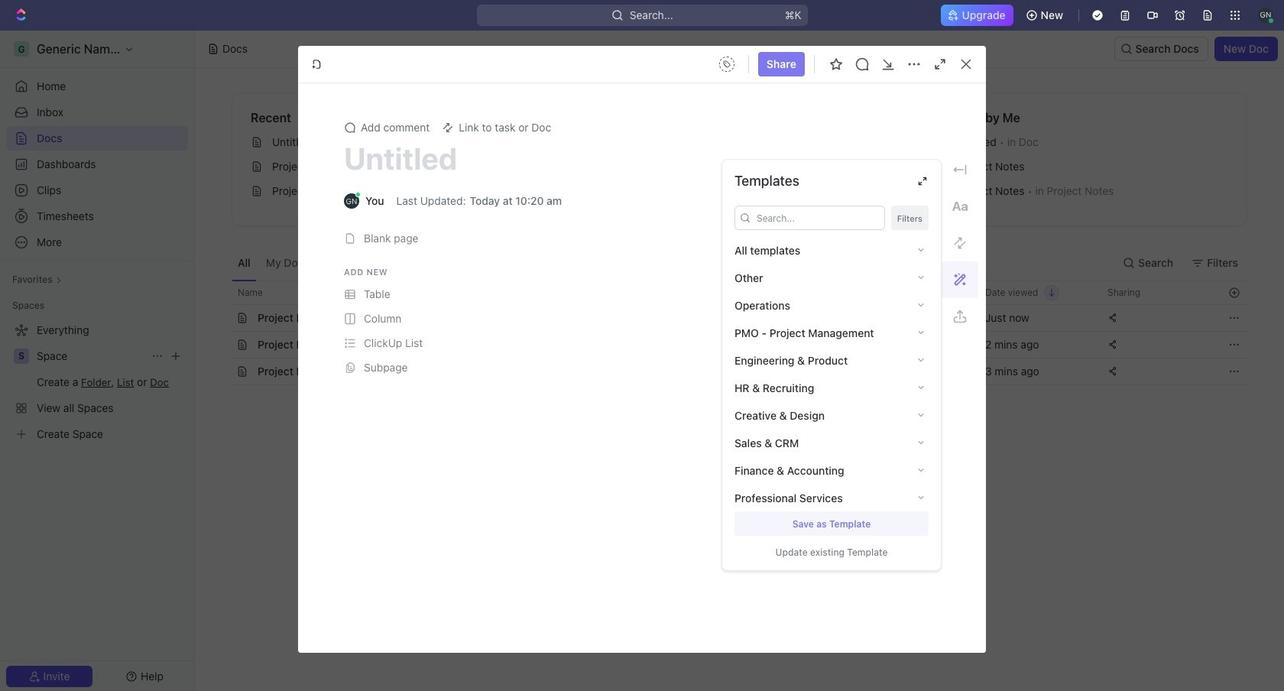 Task type: describe. For each thing, give the bounding box(es) containing it.
sidebar navigation
[[0, 31, 195, 691]]

dropdown menu image
[[715, 52, 739, 76]]

3 row from the top
[[215, 331, 1248, 359]]

no favorited docs image
[[709, 127, 770, 188]]

4 row from the top
[[215, 358, 1248, 385]]

Search... text field
[[757, 206, 880, 229]]



Task type: vqa. For each thing, say whether or not it's contained in the screenshot.
TV / Streaming (Hulu, NBC, etc.)
no



Task type: locate. For each thing, give the bounding box(es) containing it.
column header
[[215, 281, 232, 305]]

row
[[215, 281, 1248, 305], [215, 304, 1248, 332], [215, 331, 1248, 359], [215, 358, 1248, 385]]

space, , element
[[14, 349, 29, 364]]

cell
[[215, 305, 232, 331], [854, 305, 976, 331], [215, 332, 232, 358], [215, 359, 232, 385], [854, 359, 976, 385]]

1 row from the top
[[215, 281, 1248, 305]]

2 row from the top
[[215, 304, 1248, 332]]

table
[[215, 281, 1248, 385]]

tab list
[[232, 245, 611, 281]]



